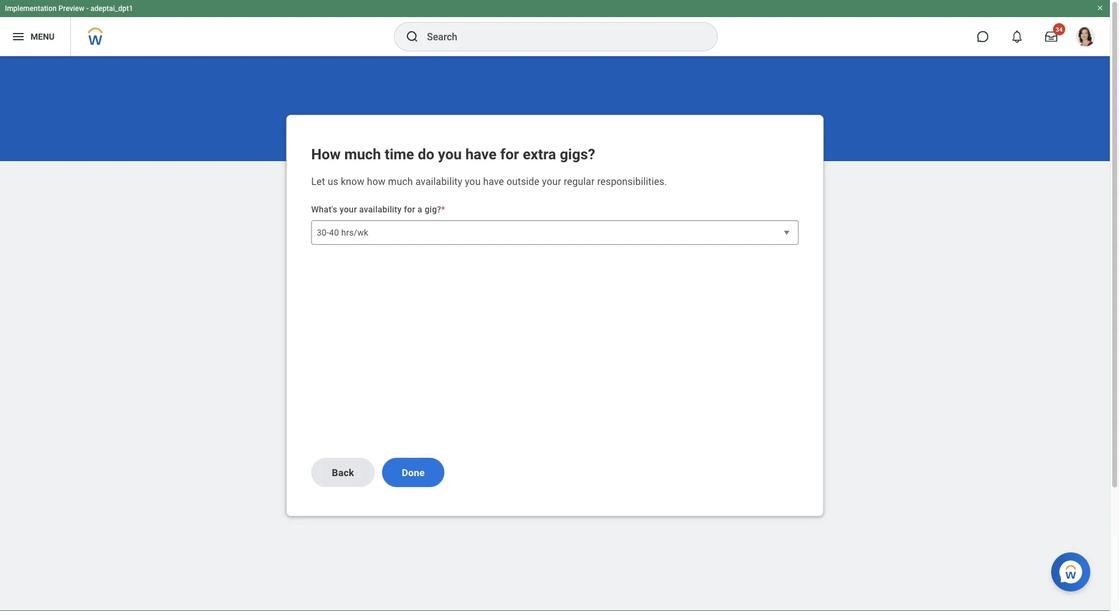 Task type: locate. For each thing, give the bounding box(es) containing it.
menu button
[[0, 17, 70, 56]]

preview
[[58, 4, 84, 13]]

much right "how"
[[388, 176, 413, 187]]

0 horizontal spatial much
[[344, 146, 381, 163]]

gigs?
[[560, 146, 596, 163]]

a
[[418, 204, 423, 215]]

implementation preview -   adeptai_dpt1
[[5, 4, 133, 13]]

Search Workday  search field
[[427, 23, 692, 50]]

for left a
[[404, 204, 416, 215]]

availability up *
[[416, 176, 463, 187]]

done
[[402, 467, 425, 479]]

for
[[501, 146, 519, 163], [404, 204, 416, 215]]

your left regular
[[542, 176, 562, 187]]

you right the do
[[438, 146, 462, 163]]

availability
[[416, 176, 463, 187], [359, 204, 402, 215]]

how much time do you have for extra gigs?
[[311, 146, 596, 163]]

gig?
[[425, 204, 442, 215]]

0 horizontal spatial you
[[438, 146, 462, 163]]

have
[[466, 146, 497, 163], [483, 176, 504, 187]]

justify image
[[11, 29, 26, 44]]

your
[[542, 176, 562, 187], [340, 204, 357, 215]]

extra
[[523, 146, 556, 163]]

-
[[86, 4, 89, 13]]

0 vertical spatial your
[[542, 176, 562, 187]]

menu banner
[[0, 0, 1111, 56]]

0 vertical spatial for
[[501, 146, 519, 163]]

adeptai_dpt1
[[91, 4, 133, 13]]

availability down "how"
[[359, 204, 402, 215]]

you down how much time do you have for extra gigs? on the top of page
[[465, 176, 481, 187]]

1 vertical spatial your
[[340, 204, 357, 215]]

search image
[[405, 29, 420, 44]]

1 horizontal spatial availability
[[416, 176, 463, 187]]

0 vertical spatial you
[[438, 146, 462, 163]]

have left outside
[[483, 176, 504, 187]]

1 vertical spatial availability
[[359, 204, 402, 215]]

for left the "extra"
[[501, 146, 519, 163]]

0 horizontal spatial your
[[340, 204, 357, 215]]

you
[[438, 146, 462, 163], [465, 176, 481, 187]]

much up know
[[344, 146, 381, 163]]

1 vertical spatial you
[[465, 176, 481, 187]]

your right what's
[[340, 204, 357, 215]]

much
[[344, 146, 381, 163], [388, 176, 413, 187]]

0 vertical spatial much
[[344, 146, 381, 163]]

close environment banner image
[[1097, 4, 1104, 12]]

have up let us know how much availability you have outside your regular responsibilities.
[[466, 146, 497, 163]]

1 vertical spatial for
[[404, 204, 416, 215]]

0 vertical spatial availability
[[416, 176, 463, 187]]

1 horizontal spatial much
[[388, 176, 413, 187]]



Task type: describe. For each thing, give the bounding box(es) containing it.
let
[[311, 176, 325, 187]]

let us know how much availability you have outside your regular responsibilities.
[[311, 176, 667, 187]]

how
[[367, 176, 386, 187]]

time
[[385, 146, 414, 163]]

what's
[[311, 204, 338, 215]]

what's your availability for a gig? *
[[311, 204, 445, 215]]

0 vertical spatial have
[[466, 146, 497, 163]]

regular
[[564, 176, 595, 187]]

34 button
[[1038, 23, 1066, 50]]

1 horizontal spatial your
[[542, 176, 562, 187]]

1 horizontal spatial for
[[501, 146, 519, 163]]

back
[[332, 467, 354, 479]]

inbox large image
[[1046, 31, 1058, 43]]

*
[[442, 204, 445, 215]]

know
[[341, 176, 365, 187]]

responsibilities.
[[598, 176, 667, 187]]

us
[[328, 176, 338, 187]]

0 horizontal spatial availability
[[359, 204, 402, 215]]

profile logan mcneil image
[[1076, 27, 1096, 49]]

1 horizontal spatial you
[[465, 176, 481, 187]]

1 vertical spatial much
[[388, 176, 413, 187]]

done button
[[382, 458, 445, 488]]

0 horizontal spatial for
[[404, 204, 416, 215]]

menu
[[31, 32, 55, 42]]

back button
[[311, 458, 375, 488]]

1 vertical spatial have
[[483, 176, 504, 187]]

implementation
[[5, 4, 57, 13]]

34
[[1056, 26, 1063, 33]]

notifications large image
[[1012, 31, 1024, 43]]

how
[[311, 146, 341, 163]]

outside
[[507, 176, 540, 187]]

do
[[418, 146, 435, 163]]



Task type: vqa. For each thing, say whether or not it's contained in the screenshot.
text box in navigation pane Region
no



